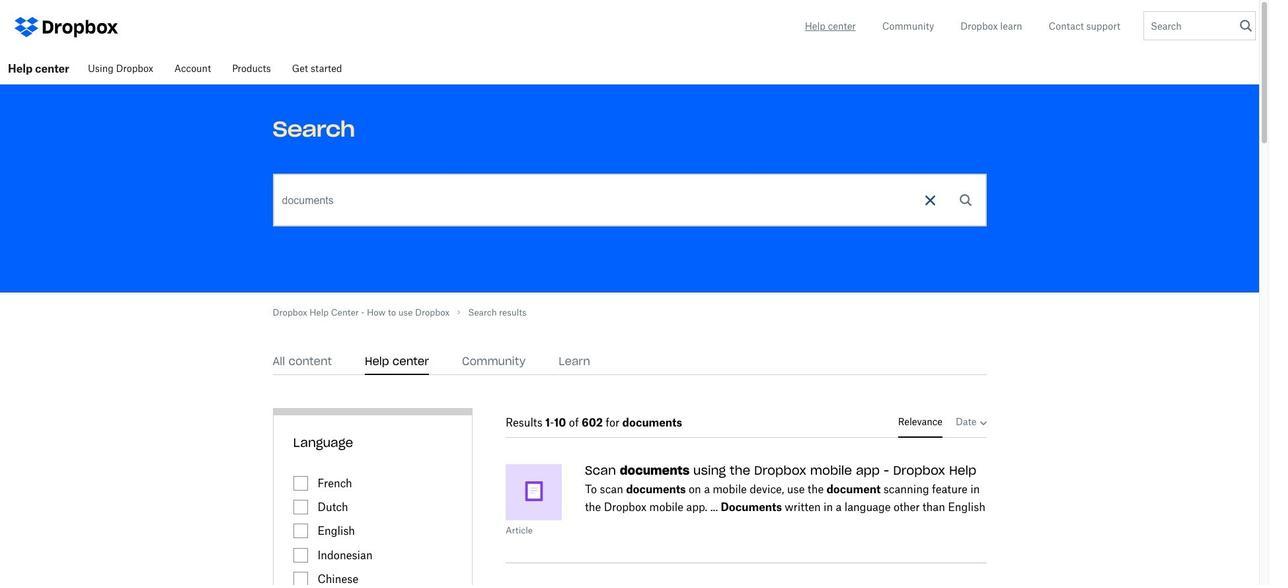 Task type: vqa. For each thing, say whether or not it's contained in the screenshot.
How to check if someone is vie... link
no



Task type: locate. For each thing, give the bounding box(es) containing it.
toggle image for inclusion filter on dutch; 147 results element
[[294, 501, 307, 514]]

search image for search text field
[[960, 194, 972, 206]]

2 vertical spatial toggle image
[[294, 572, 307, 585]]

search image right clear icon on the right top
[[960, 194, 972, 206]]

toggle image inside inclusion filter on english; 140 results element
[[294, 524, 307, 538]]

inclusion filter on indonesian; 20 results element
[[273, 544, 472, 568]]

1 horizontal spatial search image
[[1240, 20, 1252, 32]]

1 toggle image from the top
[[294, 477, 307, 490]]

0 vertical spatial toggle image
[[294, 524, 307, 538]]

toggle image inside the inclusion filter on french; 187 results element
[[294, 477, 307, 490]]

None search field
[[1144, 12, 1247, 44], [273, 175, 946, 227], [273, 175, 946, 227]]

1 vertical spatial toggle image
[[294, 548, 307, 562]]

1 horizontal spatial clear image
[[1237, 21, 1247, 31]]

0 vertical spatial clear image
[[1237, 21, 1247, 31]]

search image right search text box
[[1240, 20, 1252, 32]]

inclusion filter on dutch; 147 results element
[[273, 496, 472, 520]]

arrow down image
[[980, 422, 987, 426]]

toggle image for the inclusion filter on french; 187 results element
[[294, 477, 307, 490]]

search image right search text box
[[1240, 20, 1252, 32]]

2 toggle image from the top
[[294, 501, 307, 514]]

1 toggle image from the top
[[294, 524, 307, 538]]

3 toggle image from the top
[[294, 572, 307, 585]]

search image
[[1240, 20, 1252, 32], [960, 194, 972, 206]]

toggle image
[[294, 524, 307, 538], [294, 548, 307, 562], [294, 572, 307, 585]]

1 vertical spatial search image
[[960, 194, 972, 206]]

toggle image
[[294, 477, 307, 490], [294, 501, 307, 514]]

search image right clear icon on the right top
[[960, 194, 972, 206]]

toggle image for inclusion filter on english; 140 results element
[[294, 524, 307, 538]]

option group
[[956, 415, 987, 438]]

search image for search text box
[[1240, 20, 1252, 32]]

0 horizontal spatial search image
[[960, 194, 972, 206]]

language facet. heading
[[293, 436, 353, 456]]

toggle image inside inclusion filter on indonesian; 20 results element
[[294, 548, 307, 562]]

0 vertical spatial search image
[[1240, 20, 1252, 32]]

toggle image inside inclusion filter on chinese; 19 results element
[[294, 572, 307, 585]]

1 vertical spatial search image
[[960, 194, 972, 206]]

search image
[[1240, 20, 1252, 32], [960, 194, 972, 206]]

2 toggle image from the top
[[294, 548, 307, 562]]

0 vertical spatial search image
[[1240, 20, 1252, 32]]

0 vertical spatial toggle image
[[294, 477, 307, 490]]

1 vertical spatial clear image
[[925, 196, 935, 206]]

Sort by Date in ascending order radio
[[980, 415, 987, 430]]

clear image
[[1237, 21, 1247, 31], [925, 196, 935, 206]]

1 horizontal spatial search image
[[1240, 20, 1252, 32]]

0 horizontal spatial search image
[[960, 194, 972, 206]]

toggle image inside inclusion filter on dutch; 147 results element
[[294, 501, 307, 514]]

1 vertical spatial toggle image
[[294, 501, 307, 514]]



Task type: describe. For each thing, give the bounding box(es) containing it.
inclusion filter on french; 187 results element
[[273, 472, 472, 496]]

toggle image for inclusion filter on indonesian; 20 results element on the left bottom of page
[[294, 548, 307, 562]]

search image for search text field
[[960, 194, 972, 206]]

Sort results by Relevance radio
[[898, 415, 943, 430]]

Search text field
[[1144, 12, 1237, 40]]

search image for search text box
[[1240, 20, 1252, 32]]

clear image inside search 'search box'
[[1237, 21, 1247, 31]]

toggle image for inclusion filter on chinese; 19 results element at the bottom of page
[[294, 572, 307, 585]]

Sort by Date in descending order radio
[[956, 415, 977, 430]]

inclusion filter on chinese; 19 results element
[[273, 568, 472, 586]]

Search text field
[[274, 175, 946, 227]]

clear image
[[925, 196, 935, 206]]

0 horizontal spatial clear image
[[925, 196, 935, 206]]

none search field search
[[1144, 12, 1247, 44]]

dropbox image
[[40, 14, 119, 40]]

inclusion filter on english; 140 results element
[[273, 520, 472, 544]]



